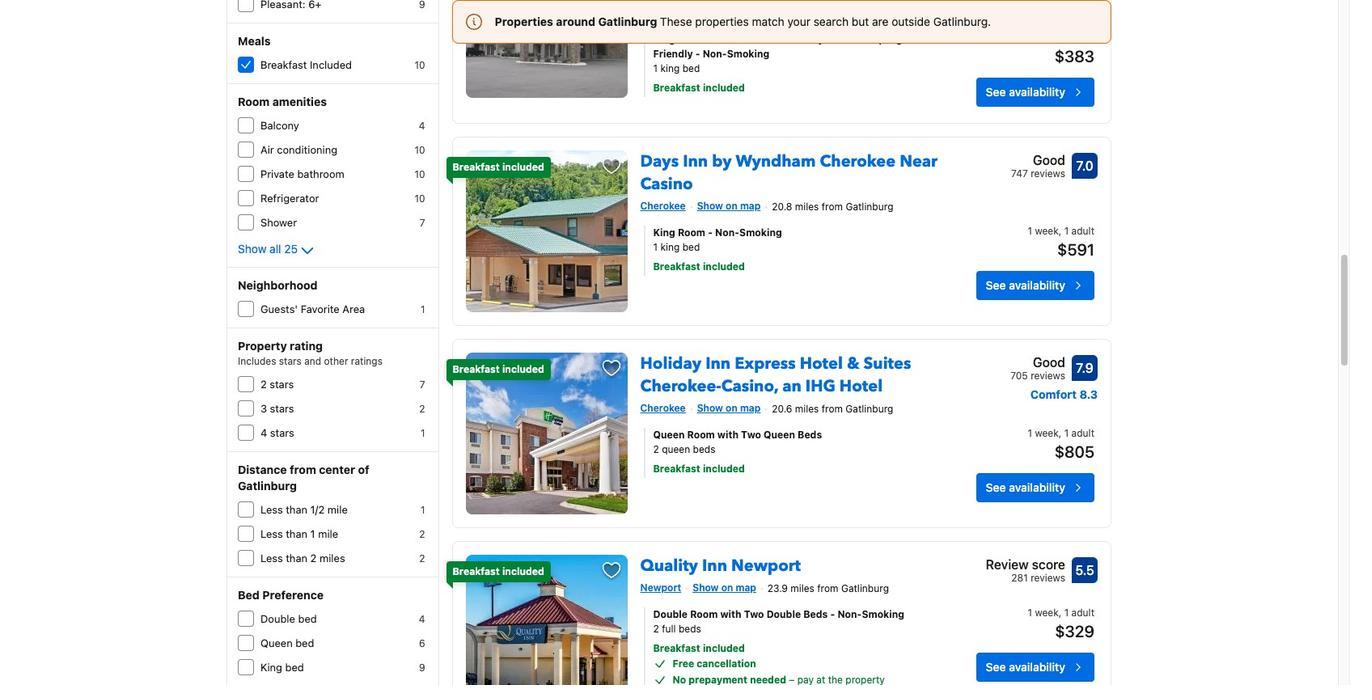 Task type: describe. For each thing, give the bounding box(es) containing it.
adult for quality inn newport
[[1072, 607, 1095, 619]]

holiday inn express hotel & suites cherokee-casino, an ihg hotel link
[[640, 346, 911, 397]]

king room with bath tub - mobility accessible/dog friendly - non-smoking 1 king bed breakfast included
[[653, 33, 902, 94]]

3 stars
[[261, 402, 294, 415]]

queen room with two queen beds link
[[653, 428, 927, 443]]

scored 7.0 element
[[1072, 153, 1098, 179]]

10 for included
[[415, 59, 425, 71]]

includes
[[238, 355, 276, 367]]

less than 2 miles
[[261, 552, 345, 565]]

1 see availability link from the top
[[976, 78, 1095, 107]]

good 747 reviews
[[1011, 153, 1066, 180]]

ratings
[[351, 355, 383, 367]]

all
[[270, 242, 281, 256]]

breakfast included
[[261, 58, 352, 71]]

properties
[[695, 15, 749, 28]]

search
[[814, 15, 849, 28]]

double for double room with two double beds - non-smoking
[[653, 608, 688, 621]]

neighborhood
[[238, 278, 318, 292]]

reviews for 7.0
[[1031, 168, 1066, 180]]

bed inside king room - non-smoking 1 king bed breakfast included
[[683, 241, 700, 253]]

$383
[[1055, 47, 1095, 66]]

9
[[419, 662, 425, 674]]

your
[[788, 15, 811, 28]]

1 see from the top
[[986, 85, 1006, 99]]

area
[[343, 303, 365, 316]]

room for $591
[[678, 227, 706, 239]]

0 vertical spatial hotel
[[800, 353, 843, 375]]

good 705 reviews
[[1011, 355, 1066, 382]]

on for cherokee-
[[726, 402, 738, 414]]

sustainable
[[717, 6, 770, 18]]

beds inside 2 full beds breakfast included
[[679, 623, 701, 635]]

bathroom
[[297, 167, 345, 180]]

preference
[[262, 588, 324, 602]]

miles for days inn by wyndham cherokee near casino
[[795, 201, 819, 213]]

1 week , 1 adult $805
[[1028, 427, 1095, 461]]

5.5
[[1076, 563, 1094, 578]]

property rating includes stars and other ratings
[[238, 339, 383, 367]]

see availability for quality inn newport
[[986, 660, 1066, 674]]

two for queen
[[741, 429, 761, 441]]

1 inside king room - non-smoking 1 king bed breakfast included
[[653, 241, 658, 253]]

good element for 7.9
[[1011, 353, 1066, 372]]

week inside 1 week , 1 adult $383
[[1035, 32, 1059, 44]]

bed for double bed
[[298, 613, 317, 625]]

show for days
[[697, 200, 723, 212]]

smoking inside king room with bath tub - mobility accessible/dog friendly - non-smoking 1 king bed breakfast included
[[727, 48, 770, 60]]

2 vertical spatial on
[[721, 582, 733, 594]]

beds inside queen room with two queen beds 2 queen beds breakfast included
[[693, 443, 716, 456]]

2 vertical spatial show on map
[[693, 582, 756, 594]]

than for 1
[[286, 528, 308, 540]]

map for by
[[740, 200, 761, 212]]

double room with two double beds - non-smoking
[[653, 608, 905, 621]]

from for holiday inn express hotel & suites cherokee-casino, an ihg hotel
[[822, 403, 843, 415]]

match
[[752, 15, 785, 28]]

casino,
[[722, 376, 779, 397]]

included inside 2 full beds breakfast included
[[703, 642, 745, 655]]

accessible/dog
[[827, 33, 902, 45]]

- right tub
[[778, 33, 782, 45]]

stars for 3 stars
[[270, 402, 294, 415]]

double for double bed
[[261, 613, 295, 625]]

private bathroom
[[261, 167, 345, 180]]

air conditioning
[[261, 143, 337, 156]]

25
[[284, 242, 298, 256]]

less for less than 2 miles
[[261, 552, 283, 565]]

7 for shower
[[420, 217, 425, 229]]

included inside queen room with two queen beds 2 queen beds breakfast included
[[703, 463, 745, 475]]

on for casino
[[726, 200, 738, 212]]

gatlinburg inside distance from center of gatlinburg
[[238, 479, 297, 493]]

scored 7.9 element
[[1072, 355, 1098, 381]]

breakfast inside queen room with two queen beds 2 queen beds breakfast included
[[653, 463, 701, 475]]

other
[[324, 355, 348, 367]]

bed preference
[[238, 588, 324, 602]]

, inside 1 week , 1 adult $383
[[1059, 32, 1062, 44]]

are
[[872, 15, 889, 28]]

cherokee for days inn by wyndham cherokee near casino
[[640, 200, 686, 212]]

mobility
[[785, 33, 824, 45]]

good for 7.9
[[1033, 355, 1066, 370]]

inn for cherokee-
[[706, 353, 731, 375]]

ihg
[[806, 376, 836, 397]]

stars for 2 stars
[[270, 378, 294, 391]]

bath
[[732, 33, 754, 45]]

breakfast included for cherokee-
[[453, 363, 544, 376]]

suites
[[864, 353, 911, 375]]

2 stars
[[261, 378, 294, 391]]

double bed
[[261, 613, 317, 625]]

review score element
[[986, 555, 1066, 575]]

king room - non-smoking link
[[653, 226, 927, 240]]

less for less than 1 mile
[[261, 528, 283, 540]]

private
[[261, 167, 294, 180]]

shower
[[261, 216, 297, 229]]

7 for 2 stars
[[420, 379, 425, 391]]

newport inside quality inn newport link
[[731, 555, 801, 577]]

refrigerator
[[261, 192, 319, 205]]

show all 25 button
[[238, 241, 317, 261]]

stars for 4 stars
[[270, 426, 294, 439]]

gatlinburg for days inn by wyndham cherokee near casino
[[846, 201, 894, 213]]

see for holiday inn express hotel & suites cherokee-casino, an ihg hotel
[[986, 481, 1006, 494]]

breakfast inside 2 full beds breakfast included
[[653, 642, 701, 655]]

&
[[847, 353, 860, 375]]

review score 281 reviews
[[986, 558, 1066, 584]]

747
[[1011, 168, 1028, 180]]

score
[[1032, 558, 1066, 572]]

cherokee inside the days inn by wyndham cherokee near casino
[[820, 151, 896, 172]]

1 week , 1 adult $591
[[1028, 225, 1095, 259]]

4 for preference
[[419, 613, 425, 625]]

1 see availability from the top
[[986, 85, 1066, 99]]

miles down less than 1 mile
[[320, 552, 345, 565]]

than for 1/2
[[286, 503, 308, 516]]

map for newport
[[736, 582, 756, 594]]

1 week , 1 adult $383
[[1028, 32, 1095, 66]]

distance
[[238, 463, 287, 477]]

availability for days inn by wyndham cherokee near casino
[[1009, 278, 1066, 292]]

around
[[556, 15, 596, 28]]

gatlinburg for quality inn newport
[[841, 583, 889, 595]]

room amenities
[[238, 95, 327, 108]]

amenities
[[272, 95, 327, 108]]

1 vertical spatial 4
[[261, 426, 267, 439]]

availability for quality inn newport
[[1009, 660, 1066, 674]]

20.6
[[772, 403, 792, 415]]

rating
[[290, 339, 323, 353]]

wyndham
[[736, 151, 816, 172]]

inn for casino
[[683, 151, 708, 172]]

adult for holiday inn express hotel & suites cherokee-casino, an ihg hotel
[[1072, 427, 1095, 439]]

map for express
[[740, 402, 761, 414]]

$329
[[1055, 622, 1095, 641]]

included inside king room - non-smoking 1 king bed breakfast included
[[703, 261, 745, 273]]

with inside "link"
[[720, 608, 742, 621]]

favorite
[[301, 303, 340, 316]]

days
[[640, 151, 679, 172]]

friendly
[[653, 48, 693, 60]]

$591
[[1058, 240, 1095, 259]]

adult inside 1 week , 1 adult $383
[[1072, 32, 1095, 44]]

holiday
[[640, 353, 702, 375]]

balcony
[[261, 119, 299, 132]]

$805
[[1055, 443, 1095, 461]]

center
[[319, 463, 355, 477]]

4 10 from the top
[[415, 193, 425, 205]]

queen room with two queen beds 2 queen beds breakfast included
[[653, 429, 822, 475]]

breakfast inside king room with bath tub - mobility accessible/dog friendly - non-smoking 1 king bed breakfast included
[[653, 82, 701, 94]]

beds for queen
[[798, 429, 822, 441]]

from inside distance from center of gatlinburg
[[290, 463, 316, 477]]

distance from center of gatlinburg
[[238, 463, 369, 493]]

guests'
[[261, 303, 298, 316]]

king inside king room - non-smoking 1 king bed breakfast included
[[661, 241, 680, 253]]

guests' favorite area
[[261, 303, 365, 316]]

property
[[238, 339, 287, 353]]

20.8
[[772, 201, 792, 213]]

days inn by wyndham cherokee near casino
[[640, 151, 938, 195]]

1 inside king room with bath tub - mobility accessible/dog friendly - non-smoking 1 king bed breakfast included
[[653, 62, 658, 75]]

reviews inside review score 281 reviews
[[1031, 572, 1066, 584]]

casino
[[640, 173, 693, 195]]

comfort
[[1031, 388, 1077, 401]]

these
[[660, 15, 692, 28]]



Task type: vqa. For each thing, say whether or not it's contained in the screenshot.
Beds inside the QUEEN ROOM WITH TWO QUEEN BEDS 2 QUEEN BEDS BREAKFAST INCLUDED
yes



Task type: locate. For each thing, give the bounding box(es) containing it.
2 vertical spatial inn
[[702, 555, 727, 577]]

room for $383
[[678, 33, 706, 45]]

show up king room - non-smoking 1 king bed breakfast included on the top of page
[[697, 200, 723, 212]]

inn up casino,
[[706, 353, 731, 375]]

reviews up comfort
[[1031, 370, 1066, 382]]

show inside show all 25 dropdown button
[[238, 242, 267, 256]]

mile for less than 1 mile
[[318, 528, 338, 540]]

with for $805
[[718, 429, 739, 441]]

less down less than 1 mile
[[261, 552, 283, 565]]

show on map up king room - non-smoking 1 king bed breakfast included on the top of page
[[697, 200, 761, 212]]

mile for less than 1/2 mile
[[328, 503, 348, 516]]

bed down queen bed
[[285, 661, 304, 674]]

travel sustainable level 1
[[687, 6, 804, 18]]

2 see availability link from the top
[[976, 271, 1095, 300]]

queen bed
[[261, 637, 314, 650]]

1 vertical spatial non-
[[715, 227, 740, 239]]

with up 2 full beds breakfast included
[[720, 608, 742, 621]]

king for $591
[[653, 227, 675, 239]]

see availability link for quality inn newport
[[976, 653, 1095, 682]]

non- down 23.9 miles from gatlinburg
[[838, 608, 862, 621]]

show down cherokee-
[[697, 402, 723, 414]]

see for quality inn newport
[[986, 660, 1006, 674]]

0 vertical spatial show on map
[[697, 200, 761, 212]]

travel
[[687, 6, 714, 18]]

good right 747
[[1033, 153, 1066, 168]]

1 good from the top
[[1033, 153, 1066, 168]]

bed for queen bed
[[296, 637, 314, 650]]

2 week from the top
[[1035, 225, 1059, 237]]

2 vertical spatial cherokee
[[640, 402, 686, 414]]

see availability link for days inn by wyndham cherokee near casino
[[976, 271, 1095, 300]]

2 availability from the top
[[1009, 278, 1066, 292]]

but
[[852, 15, 869, 28]]

3 see availability from the top
[[986, 481, 1066, 494]]

good element
[[1011, 151, 1066, 170], [1011, 353, 1066, 372]]

2 see from the top
[[986, 278, 1006, 292]]

- inside "link"
[[831, 608, 835, 621]]

7.0
[[1076, 159, 1094, 173]]

1 vertical spatial reviews
[[1031, 370, 1066, 382]]

queen up king bed on the left
[[261, 637, 293, 650]]

show down 'quality inn newport'
[[693, 582, 719, 594]]

2 vertical spatial non-
[[838, 608, 862, 621]]

adult up the $591
[[1072, 225, 1095, 237]]

hotel down &
[[840, 376, 883, 397]]

0 vertical spatial mile
[[328, 503, 348, 516]]

, inside 1 week , 1 adult $805
[[1059, 427, 1062, 439]]

king inside king room with bath tub - mobility accessible/dog friendly - non-smoking 1 king bed breakfast included
[[661, 62, 680, 75]]

3 10 from the top
[[415, 168, 425, 180]]

miles right 23.9
[[791, 583, 815, 595]]

days inn by wyndham kodak/sevierville intrstate smokeymntns image
[[466, 0, 628, 98]]

see availability link down 1 week , 1 adult $591
[[976, 271, 1095, 300]]

1 vertical spatial king
[[653, 227, 675, 239]]

free cancellation
[[673, 658, 756, 670]]

1 than from the top
[[286, 503, 308, 516]]

room for $805
[[687, 429, 715, 441]]

good for 7.0
[[1033, 153, 1066, 168]]

show on map down 'quality inn newport'
[[693, 582, 756, 594]]

less than 1/2 mile
[[261, 503, 348, 516]]

breakfast included
[[453, 161, 544, 173], [453, 363, 544, 376], [453, 566, 544, 578]]

map left 20.8
[[740, 200, 761, 212]]

free
[[673, 658, 694, 670]]

bed for king bed
[[285, 661, 304, 674]]

3 see availability link from the top
[[976, 473, 1095, 502]]

0 vertical spatial beds
[[693, 443, 716, 456]]

week up $383
[[1035, 32, 1059, 44]]

3 see from the top
[[986, 481, 1006, 494]]

4 see availability link from the top
[[976, 653, 1095, 682]]

holiday inn express hotel & suites cherokee-casino, an ihg hotel image
[[466, 353, 628, 515]]

0 vertical spatial breakfast included
[[453, 161, 544, 173]]

cherokee up 20.8 miles from gatlinburg
[[820, 151, 896, 172]]

less than 1 mile
[[261, 528, 338, 540]]

2 7 from the top
[[420, 379, 425, 391]]

1 , from the top
[[1059, 32, 1062, 44]]

- down the by
[[708, 227, 713, 239]]

miles for quality inn newport
[[791, 583, 815, 595]]

, up the $591
[[1059, 225, 1062, 237]]

see availability link down 1 week , 1 adult $383
[[976, 78, 1095, 107]]

1 vertical spatial beds
[[804, 608, 828, 621]]

mile down 1/2
[[318, 528, 338, 540]]

2 vertical spatial 4
[[419, 613, 425, 625]]

1 vertical spatial inn
[[706, 353, 731, 375]]

, for holiday inn express hotel & suites cherokee-casino, an ihg hotel
[[1059, 427, 1062, 439]]

0 vertical spatial king
[[653, 33, 675, 45]]

reviews right 281
[[1031, 572, 1066, 584]]

1 vertical spatial show on map
[[697, 402, 761, 414]]

, inside 1 week , 1 adult $591
[[1059, 225, 1062, 237]]

near
[[900, 151, 938, 172]]

on down casino,
[[726, 402, 738, 414]]

full
[[662, 623, 676, 635]]

review
[[986, 558, 1029, 572]]

availability down 1 week , 1 adult $383
[[1009, 85, 1066, 99]]

cherokee down cherokee-
[[640, 402, 686, 414]]

1 reviews from the top
[[1031, 168, 1066, 180]]

3 less from the top
[[261, 552, 283, 565]]

0 vertical spatial king
[[661, 62, 680, 75]]

conditioning
[[277, 143, 337, 156]]

0 horizontal spatial newport
[[640, 582, 681, 594]]

2 less from the top
[[261, 528, 283, 540]]

, up $329
[[1059, 607, 1062, 619]]

week up $329
[[1035, 607, 1059, 619]]

0 horizontal spatial double
[[261, 613, 295, 625]]

1 vertical spatial king
[[661, 241, 680, 253]]

king inside king room - non-smoking 1 king bed breakfast included
[[653, 227, 675, 239]]

double down bed preference
[[261, 613, 295, 625]]

see availability down 1 week , 1 adult $805 at the bottom of the page
[[986, 481, 1066, 494]]

see availability link
[[976, 78, 1095, 107], [976, 271, 1095, 300], [976, 473, 1095, 502], [976, 653, 1095, 682]]

0 vertical spatial on
[[726, 200, 738, 212]]

adult inside 1 week , 1 adult $591
[[1072, 225, 1095, 237]]

non- inside king room with bath tub - mobility accessible/dog friendly - non-smoking 1 king bed breakfast included
[[703, 48, 727, 60]]

1 10 from the top
[[415, 59, 425, 71]]

king down "casino"
[[661, 241, 680, 253]]

2 horizontal spatial queen
[[764, 429, 795, 441]]

non- down properties
[[703, 48, 727, 60]]

by
[[712, 151, 732, 172]]

good up comfort
[[1033, 355, 1066, 370]]

see availability link down 1 week , 1 adult $805 at the bottom of the page
[[976, 473, 1095, 502]]

0 vertical spatial inn
[[683, 151, 708, 172]]

-
[[778, 33, 782, 45], [696, 48, 700, 60], [708, 227, 713, 239], [831, 608, 835, 621]]

availability down 1 week , 1 adult $805 at the bottom of the page
[[1009, 481, 1066, 494]]

less up less than 2 miles
[[261, 528, 283, 540]]

beds inside "link"
[[804, 608, 828, 621]]

show on map for cherokee-
[[697, 402, 761, 414]]

with for $383
[[708, 33, 729, 45]]

1 vertical spatial less
[[261, 528, 283, 540]]

hotel up ihg
[[800, 353, 843, 375]]

an
[[783, 376, 802, 397]]

from for quality inn newport
[[817, 583, 839, 595]]

0 vertical spatial two
[[741, 429, 761, 441]]

see availability link down 1 week , 1 adult $329
[[976, 653, 1095, 682]]

miles right '20.6'
[[795, 403, 819, 415]]

properties
[[495, 15, 553, 28]]

king down queen bed
[[261, 661, 282, 674]]

and
[[304, 355, 321, 367]]

beds down 23.9 miles from gatlinburg
[[804, 608, 828, 621]]

good
[[1033, 153, 1066, 168], [1033, 355, 1066, 370]]

3 reviews from the top
[[1031, 572, 1066, 584]]

reviews for 7.9
[[1031, 370, 1066, 382]]

map down casino,
[[740, 402, 761, 414]]

beds
[[693, 443, 716, 456], [679, 623, 701, 635]]

air
[[261, 143, 274, 156]]

4 see availability from the top
[[986, 660, 1066, 674]]

than
[[286, 503, 308, 516], [286, 528, 308, 540], [286, 552, 308, 565]]

4 , from the top
[[1059, 607, 1062, 619]]

see for days inn by wyndham cherokee near casino
[[986, 278, 1006, 292]]

0 vertical spatial smoking
[[727, 48, 770, 60]]

4 see from the top
[[986, 660, 1006, 674]]

queen
[[662, 443, 690, 456]]

holiday inn express hotel & suites cherokee-casino, an ihg hotel
[[640, 353, 911, 397]]

2 , from the top
[[1059, 225, 1062, 237]]

7
[[420, 217, 425, 229], [420, 379, 425, 391]]

beds down the 20.6 miles from gatlinburg
[[798, 429, 822, 441]]

inn left the by
[[683, 151, 708, 172]]

0 vertical spatial newport
[[731, 555, 801, 577]]

1 vertical spatial on
[[726, 402, 738, 414]]

2 reviews from the top
[[1031, 370, 1066, 382]]

bed down double bed
[[296, 637, 314, 650]]

two
[[741, 429, 761, 441], [744, 608, 764, 621]]

smoking down 23.9 miles from gatlinburg
[[862, 608, 905, 621]]

gatlinburg for holiday inn express hotel & suites cherokee-casino, an ihg hotel
[[846, 403, 894, 415]]

meals
[[238, 34, 271, 48]]

2 king from the top
[[661, 241, 680, 253]]

see availability down 1 week , 1 adult $329
[[986, 660, 1066, 674]]

1 availability from the top
[[1009, 85, 1066, 99]]

tub
[[757, 33, 775, 45]]

non-
[[703, 48, 727, 60], [715, 227, 740, 239], [838, 608, 862, 621]]

1 vertical spatial mile
[[318, 528, 338, 540]]

bed
[[238, 588, 260, 602]]

4 stars
[[261, 426, 294, 439]]

less for less than 1/2 mile
[[261, 503, 283, 516]]

king up the friendly
[[653, 33, 675, 45]]

smoking down 20.8
[[740, 227, 782, 239]]

1 breakfast included from the top
[[453, 161, 544, 173]]

0 vertical spatial non-
[[703, 48, 727, 60]]

2 inside queen room with two queen beds 2 queen beds breakfast included
[[653, 443, 659, 456]]

two inside "link"
[[744, 608, 764, 621]]

1 vertical spatial with
[[718, 429, 739, 441]]

king bed
[[261, 661, 304, 674]]

see availability down 1 week , 1 adult $383
[[986, 85, 1066, 99]]

adult for days inn by wyndham cherokee near casino
[[1072, 225, 1095, 237]]

show for quality
[[693, 582, 719, 594]]

room inside king room with bath tub - mobility accessible/dog friendly - non-smoking 1 king bed breakfast included
[[678, 33, 706, 45]]

3 breakfast included from the top
[[453, 566, 544, 578]]

bed down the friendly
[[683, 62, 700, 75]]

2 vertical spatial reviews
[[1031, 572, 1066, 584]]

than up less than 2 miles
[[286, 528, 308, 540]]

map left 23.9
[[736, 582, 756, 594]]

1 vertical spatial hotel
[[840, 376, 883, 397]]

beds right queen
[[693, 443, 716, 456]]

breakfast included for casino
[[453, 161, 544, 173]]

queen up queen
[[653, 429, 685, 441]]

show for holiday
[[697, 402, 723, 414]]

beds inside queen room with two queen beds 2 queen beds breakfast included
[[798, 429, 822, 441]]

1 vertical spatial good element
[[1011, 353, 1066, 372]]

see
[[986, 85, 1006, 99], [986, 278, 1006, 292], [986, 481, 1006, 494], [986, 660, 1006, 674]]

2 vertical spatial map
[[736, 582, 756, 594]]

adult inside 1 week , 1 adult $329
[[1072, 607, 1095, 619]]

cherokee for holiday inn express hotel & suites cherokee-casino, an ihg hotel
[[640, 402, 686, 414]]

with
[[708, 33, 729, 45], [718, 429, 739, 441], [720, 608, 742, 621]]

miles for holiday inn express hotel & suites cherokee-casino, an ihg hotel
[[795, 403, 819, 415]]

good inside good 705 reviews
[[1033, 355, 1066, 370]]

cherokee down "casino"
[[640, 200, 686, 212]]

newport up 23.9
[[731, 555, 801, 577]]

1 vertical spatial smoking
[[740, 227, 782, 239]]

1 vertical spatial beds
[[679, 623, 701, 635]]

from up king room - non-smoking link
[[822, 201, 843, 213]]

gatlinburg.
[[934, 15, 991, 28]]

two down casino,
[[741, 429, 761, 441]]

stars right 3
[[270, 402, 294, 415]]

availability for holiday inn express hotel & suites cherokee-casino, an ihg hotel
[[1009, 481, 1066, 494]]

4 week from the top
[[1035, 607, 1059, 619]]

gatlinburg
[[598, 15, 657, 28], [846, 201, 894, 213], [846, 403, 894, 415], [238, 479, 297, 493], [841, 583, 889, 595]]

2 vertical spatial breakfast included
[[453, 566, 544, 578]]

less up less than 1 mile
[[261, 503, 283, 516]]

0 vertical spatial 4
[[419, 120, 425, 132]]

non- inside "link"
[[838, 608, 862, 621]]

20.6 miles from gatlinburg
[[772, 403, 894, 415]]

room inside king room - non-smoking 1 king bed breakfast included
[[678, 227, 706, 239]]

newport down "quality" on the bottom of the page
[[640, 582, 681, 594]]

- right the friendly
[[696, 48, 700, 60]]

1 vertical spatial good
[[1033, 355, 1066, 370]]

1 less from the top
[[261, 503, 283, 516]]

0 horizontal spatial queen
[[261, 637, 293, 650]]

two inside queen room with two queen beds 2 queen beds breakfast included
[[741, 429, 761, 441]]

0 vertical spatial good
[[1033, 153, 1066, 168]]

show left all
[[238, 242, 267, 256]]

6
[[419, 638, 425, 650]]

1 week from the top
[[1035, 32, 1059, 44]]

mile right 1/2
[[328, 503, 348, 516]]

2 breakfast included from the top
[[453, 363, 544, 376]]

week inside 1 week , 1 adult $591
[[1035, 225, 1059, 237]]

with inside king room with bath tub - mobility accessible/dog friendly - non-smoking 1 king bed breakfast included
[[708, 33, 729, 45]]

2 vertical spatial than
[[286, 552, 308, 565]]

show on map for casino
[[697, 200, 761, 212]]

1 vertical spatial than
[[286, 528, 308, 540]]

included inside king room with bath tub - mobility accessible/dog friendly - non-smoking 1 king bed breakfast included
[[703, 82, 745, 94]]

reviews right 747
[[1031, 168, 1066, 180]]

4 for amenities
[[419, 120, 425, 132]]

room inside "link"
[[690, 608, 718, 621]]

, up '$805'
[[1059, 427, 1062, 439]]

good element for 7.0
[[1011, 151, 1066, 170]]

, up $383
[[1059, 32, 1062, 44]]

from up double room with two double beds - non-smoking "link"
[[817, 583, 839, 595]]

queen for queen room with two queen beds 2 queen beds breakfast included
[[653, 429, 685, 441]]

1 horizontal spatial queen
[[653, 429, 685, 441]]

king for $383
[[653, 33, 675, 45]]

2 10 from the top
[[415, 144, 425, 156]]

with inside queen room with two queen beds 2 queen beds breakfast included
[[718, 429, 739, 441]]

of
[[358, 463, 369, 477]]

3 , from the top
[[1059, 427, 1062, 439]]

show all 25
[[238, 242, 298, 256]]

3 week from the top
[[1035, 427, 1059, 439]]

two for double
[[744, 608, 764, 621]]

week for holiday inn express hotel & suites cherokee-casino, an ihg hotel
[[1035, 427, 1059, 439]]

1 7 from the top
[[420, 217, 425, 229]]

1 vertical spatial 7
[[420, 379, 425, 391]]

, inside 1 week , 1 adult $329
[[1059, 607, 1062, 619]]

days inn by wyndham cherokee near casino image
[[466, 151, 628, 312]]

cherokee-
[[640, 376, 722, 397]]

2 inside 2 full beds breakfast included
[[653, 623, 659, 635]]

availability down 1 week , 1 adult $329
[[1009, 660, 1066, 674]]

2 vertical spatial with
[[720, 608, 742, 621]]

stars inside property rating includes stars and other ratings
[[279, 355, 302, 367]]

queen down '20.6'
[[764, 429, 795, 441]]

2 vertical spatial smoking
[[862, 608, 905, 621]]

1 horizontal spatial newport
[[731, 555, 801, 577]]

availability down 1 week , 1 adult $591
[[1009, 278, 1066, 292]]

2 good from the top
[[1033, 355, 1066, 370]]

queen for queen bed
[[261, 637, 293, 650]]

see availability link for holiday inn express hotel & suites cherokee-casino, an ihg hotel
[[976, 473, 1095, 502]]

miles right 20.8
[[795, 201, 819, 213]]

1 week , 1 adult $329
[[1028, 607, 1095, 641]]

cherokee
[[820, 151, 896, 172], [640, 200, 686, 212], [640, 402, 686, 414]]

, for quality inn newport
[[1059, 607, 1062, 619]]

bed down "casino"
[[683, 241, 700, 253]]

10 for bathroom
[[415, 168, 425, 180]]

breakfast inside king room - non-smoking 1 king bed breakfast included
[[653, 261, 701, 273]]

0 vertical spatial with
[[708, 33, 729, 45]]

king room - non-smoking 1 king bed breakfast included
[[653, 227, 782, 273]]

adult inside 1 week , 1 adult $805
[[1072, 427, 1095, 439]]

3 than from the top
[[286, 552, 308, 565]]

double
[[653, 608, 688, 621], [767, 608, 801, 621], [261, 613, 295, 625]]

stars down rating
[[279, 355, 302, 367]]

quality inn newport image
[[466, 555, 628, 685]]

1
[[799, 6, 804, 18], [1028, 32, 1032, 44], [1065, 32, 1069, 44], [653, 62, 658, 75], [1028, 225, 1032, 237], [1065, 225, 1069, 237], [653, 241, 658, 253], [421, 303, 425, 316], [421, 427, 425, 439], [1028, 427, 1032, 439], [1065, 427, 1069, 439], [421, 504, 425, 516], [310, 528, 315, 540], [1028, 607, 1032, 619], [1065, 607, 1069, 619]]

inn inside the days inn by wyndham cherokee near casino
[[683, 151, 708, 172]]

than down less than 1 mile
[[286, 552, 308, 565]]

week inside 1 week , 1 adult $329
[[1035, 607, 1059, 619]]

room up queen
[[687, 429, 715, 441]]

4 availability from the top
[[1009, 660, 1066, 674]]

week up '$805'
[[1035, 427, 1059, 439]]

10 for conditioning
[[415, 144, 425, 156]]

1 vertical spatial map
[[740, 402, 761, 414]]

1 vertical spatial breakfast included
[[453, 363, 544, 376]]

0 vertical spatial good element
[[1011, 151, 1066, 170]]

705
[[1011, 370, 1028, 382]]

2 horizontal spatial double
[[767, 608, 801, 621]]

good element up comfort
[[1011, 353, 1066, 372]]

0 vertical spatial 7
[[420, 217, 425, 229]]

1 vertical spatial two
[[744, 608, 764, 621]]

express
[[735, 353, 796, 375]]

0 vertical spatial cherokee
[[820, 151, 896, 172]]

4 adult from the top
[[1072, 607, 1095, 619]]

2 adult from the top
[[1072, 225, 1095, 237]]

queen
[[653, 429, 685, 441], [764, 429, 795, 441], [261, 637, 293, 650]]

reviews inside good 705 reviews
[[1031, 370, 1066, 382]]

2 see availability from the top
[[986, 278, 1066, 292]]

king
[[661, 62, 680, 75], [661, 241, 680, 253]]

3 availability from the top
[[1009, 481, 1066, 494]]

bed down preference
[[298, 613, 317, 625]]

2 than from the top
[[286, 528, 308, 540]]

see availability
[[986, 85, 1066, 99], [986, 278, 1066, 292], [986, 481, 1066, 494], [986, 660, 1066, 674]]

0 vertical spatial reviews
[[1031, 168, 1066, 180]]

bed
[[683, 62, 700, 75], [683, 241, 700, 253], [298, 613, 317, 625], [296, 637, 314, 650], [285, 661, 304, 674]]

1 vertical spatial newport
[[640, 582, 681, 594]]

inn inside holiday inn express hotel & suites cherokee-casino, an ihg hotel
[[706, 353, 731, 375]]

0 vertical spatial than
[[286, 503, 308, 516]]

0 vertical spatial less
[[261, 503, 283, 516]]

king room with bath tub - mobility accessible/dog friendly - non-smoking link
[[653, 32, 927, 62]]

see availability for holiday inn express hotel & suites cherokee-casino, an ihg hotel
[[986, 481, 1066, 494]]

with down casino,
[[718, 429, 739, 441]]

adult up '$805'
[[1072, 427, 1095, 439]]

from for days inn by wyndham cherokee near casino
[[822, 201, 843, 213]]

0 vertical spatial beds
[[798, 429, 822, 441]]

3 adult from the top
[[1072, 427, 1095, 439]]

reviews
[[1031, 168, 1066, 180], [1031, 370, 1066, 382], [1031, 572, 1066, 584]]

from left center
[[290, 463, 316, 477]]

non- down the by
[[715, 227, 740, 239]]

good inside good 747 reviews
[[1033, 153, 1066, 168]]

2 vertical spatial king
[[261, 661, 282, 674]]

room inside queen room with two queen beds 2 queen beds breakfast included
[[687, 429, 715, 441]]

1 vertical spatial cherokee
[[640, 200, 686, 212]]

smoking down bath
[[727, 48, 770, 60]]

outside
[[892, 15, 930, 28]]

beds right full at bottom
[[679, 623, 701, 635]]

scored 5.5 element
[[1072, 558, 1098, 584]]

double down 23.9
[[767, 608, 801, 621]]

beds for double
[[804, 608, 828, 621]]

with down properties
[[708, 33, 729, 45]]

show on map down casino,
[[697, 402, 761, 414]]

two up cancellation
[[744, 608, 764, 621]]

week for days inn by wyndham cherokee near casino
[[1035, 225, 1059, 237]]

1 horizontal spatial double
[[653, 608, 688, 621]]

2 full beds breakfast included
[[653, 623, 745, 655]]

than for 2
[[286, 552, 308, 565]]

king inside king room with bath tub - mobility accessible/dog friendly - non-smoking 1 king bed breakfast included
[[653, 33, 675, 45]]

week for quality inn newport
[[1035, 607, 1059, 619]]

1 king from the top
[[661, 62, 680, 75]]

on down the by
[[726, 200, 738, 212]]

stars
[[279, 355, 302, 367], [270, 378, 294, 391], [270, 402, 294, 415], [270, 426, 294, 439]]

0 vertical spatial map
[[740, 200, 761, 212]]

see availability for days inn by wyndham cherokee near casino
[[986, 278, 1066, 292]]

stars up 3 stars
[[270, 378, 294, 391]]

smoking
[[727, 48, 770, 60], [740, 227, 782, 239], [862, 608, 905, 621]]

week inside 1 week , 1 adult $805
[[1035, 427, 1059, 439]]

, for days inn by wyndham cherokee near casino
[[1059, 225, 1062, 237]]

2 vertical spatial less
[[261, 552, 283, 565]]

on
[[726, 200, 738, 212], [726, 402, 738, 414], [721, 582, 733, 594]]

comfort 8.3
[[1031, 388, 1098, 401]]

good element left 'scored 7.0' element
[[1011, 151, 1066, 170]]

reviews inside good 747 reviews
[[1031, 168, 1066, 180]]

non- inside king room - non-smoking 1 king bed breakfast included
[[715, 227, 740, 239]]

1 adult from the top
[[1072, 32, 1095, 44]]

room up the friendly
[[678, 33, 706, 45]]

smoking inside king room - non-smoking 1 king bed breakfast included
[[740, 227, 782, 239]]

map
[[740, 200, 761, 212], [740, 402, 761, 414], [736, 582, 756, 594]]

room up balcony
[[238, 95, 270, 108]]

double room with two double beds - non-smoking link
[[653, 608, 927, 622]]

smoking inside "link"
[[862, 608, 905, 621]]

- inside king room - non-smoking 1 king bed breakfast included
[[708, 227, 713, 239]]

on down 'quality inn newport'
[[721, 582, 733, 594]]

bed inside king room with bath tub - mobility accessible/dog friendly - non-smoking 1 king bed breakfast included
[[683, 62, 700, 75]]



